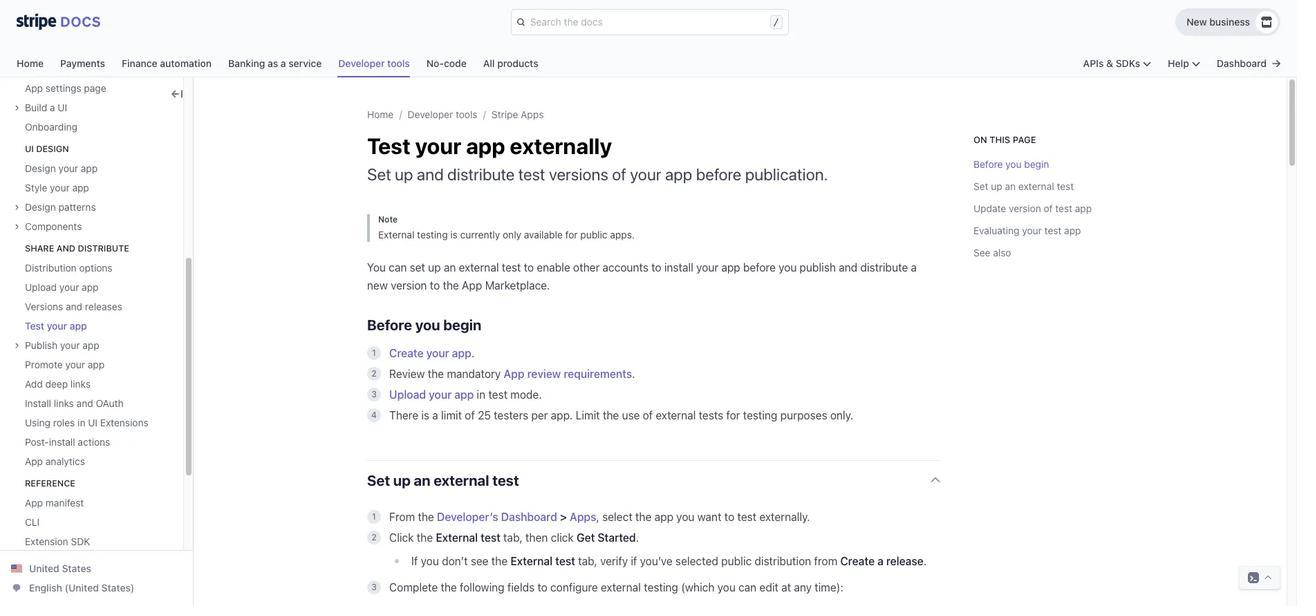 Task type: locate. For each thing, give the bounding box(es) containing it.
0 vertical spatial external
[[378, 229, 415, 241]]

version inside you can set up an external test to enable other accounts to install your app before you publish and distribute a new version to the app marketplace.
[[391, 279, 427, 292]]

test inside set up an external test link
[[493, 472, 519, 489]]

before you begin
[[974, 158, 1050, 170], [367, 317, 482, 333]]

app review requirements link
[[504, 368, 632, 380]]

add deep links
[[25, 378, 91, 390]]

the left marketplace.
[[443, 279, 459, 292]]

install down roles
[[49, 436, 75, 448]]

0 horizontal spatial ui
[[25, 144, 34, 154]]

upload your app link
[[14, 281, 99, 295], [389, 389, 474, 401]]

ui left 'design'
[[25, 144, 34, 154]]

create
[[389, 347, 424, 360], [841, 555, 875, 568]]

share and distribute
[[25, 243, 129, 254]]

2 vertical spatial ui
[[88, 417, 98, 429]]

options
[[79, 262, 112, 274]]

install
[[665, 261, 694, 274], [49, 436, 75, 448]]

in
[[477, 389, 486, 401], [78, 417, 85, 429]]

1 horizontal spatial version
[[1009, 203, 1042, 214]]

app inside design your app link
[[81, 163, 98, 174]]

your inside you can set up an external test to enable other accounts to install your app before you publish and distribute a new version to the app marketplace.
[[697, 261, 719, 274]]

app down post-
[[25, 456, 43, 468]]

install right accounts
[[665, 261, 694, 274]]

1 horizontal spatial begin
[[1025, 158, 1050, 170]]

and
[[417, 165, 444, 184], [57, 243, 75, 254], [839, 261, 858, 274], [66, 301, 82, 313], [77, 398, 93, 409]]

an up the from
[[414, 472, 431, 489]]

0 vertical spatial distribute
[[448, 165, 515, 184]]

0 horizontal spatial distribute
[[78, 243, 129, 254]]

1 horizontal spatial tab,
[[578, 555, 598, 568]]

tab, left then
[[504, 532, 523, 544]]

review the mandatory app review requirements .
[[389, 368, 635, 380]]

testing inside note external testing is currently only available for public apps.
[[417, 229, 448, 241]]

extension
[[25, 536, 68, 548]]

external up developer's
[[434, 472, 489, 489]]

external down currently
[[459, 261, 499, 274]]

is right there
[[421, 409, 430, 422]]

0 horizontal spatial dashboard
[[501, 511, 557, 524]]

sdk
[[71, 536, 90, 548]]

1 vertical spatial links
[[54, 398, 74, 409]]

to right accounts
[[652, 261, 662, 274]]

before left the publication.
[[696, 165, 742, 184]]

externally
[[510, 133, 612, 159]]

of right use
[[643, 409, 653, 422]]

publish
[[800, 261, 836, 274]]

0 vertical spatial begin
[[1025, 158, 1050, 170]]

tools left stripe
[[456, 109, 478, 120]]

dashboard up then
[[501, 511, 557, 524]]

1 vertical spatial create
[[841, 555, 875, 568]]

1 horizontal spatial before
[[743, 261, 776, 274]]

style your app link
[[14, 181, 89, 195]]

to
[[524, 261, 534, 274], [652, 261, 662, 274], [430, 279, 440, 292], [725, 511, 735, 524], [538, 582, 548, 594]]

for inside note external testing is currently only available for public apps.
[[566, 229, 578, 241]]

1 vertical spatial upload your app link
[[389, 389, 474, 401]]

is
[[451, 229, 458, 241], [421, 409, 430, 422]]

components
[[25, 221, 82, 232]]

1 horizontal spatial set up an external test
[[974, 181, 1074, 192]]

up up note
[[395, 165, 413, 184]]

tools left no-
[[387, 57, 410, 69]]

before down the new
[[367, 317, 412, 333]]

0 vertical spatial version
[[1009, 203, 1042, 214]]

0 horizontal spatial begin
[[443, 317, 482, 333]]

0 horizontal spatial apps
[[521, 109, 544, 120]]

distribute right publish
[[861, 261, 908, 274]]

review
[[389, 368, 425, 380]]

1 horizontal spatial apps
[[570, 511, 597, 524]]

in up 25
[[477, 389, 486, 401]]

1 dropdown closed image from the top
[[14, 105, 19, 111]]

upload down review
[[389, 389, 426, 401]]

your for style your app
[[50, 182, 70, 194]]

us image
[[11, 564, 22, 575]]

components link
[[14, 220, 82, 234]]

finance
[[122, 57, 157, 69]]

page for on this page
[[1013, 134, 1037, 145]]

1 vertical spatial external
[[436, 532, 478, 544]]

your for upload your app in test mode.
[[429, 389, 452, 401]]

dropdown closed image inside publish your app link
[[14, 343, 19, 349]]

using
[[25, 417, 51, 429]]

1 vertical spatial for
[[727, 409, 740, 422]]

external left tests
[[656, 409, 696, 422]]

0 vertical spatial an
[[1005, 181, 1016, 192]]

for right tests
[[727, 409, 740, 422]]

1 vertical spatial page
[[1013, 134, 1037, 145]]

upload up 'versions'
[[25, 282, 57, 293]]

set
[[410, 261, 425, 274]]

for right available
[[566, 229, 578, 241]]

1 vertical spatial can
[[739, 582, 757, 594]]

2 vertical spatial distribute
[[861, 261, 908, 274]]

1 vertical spatial testing
[[743, 409, 778, 422]]

new business
[[1187, 16, 1251, 28]]

an right set
[[444, 261, 456, 274]]

0 vertical spatial developer
[[338, 57, 385, 69]]

begin up create your app .
[[443, 317, 482, 333]]

developer down no-
[[408, 109, 453, 120]]

external inside note external testing is currently only available for public apps.
[[378, 229, 415, 241]]

app inside app manifest link
[[25, 497, 43, 509]]

up right set
[[428, 261, 441, 274]]

1 horizontal spatial before you begin
[[974, 158, 1050, 170]]

1 vertical spatial design
[[25, 201, 56, 213]]

0 horizontal spatial home
[[17, 57, 44, 69]]

english (united states) button
[[11, 582, 134, 596]]

before left publish
[[743, 261, 776, 274]]

page down the 'payments' link
[[84, 82, 106, 94]]

design up style
[[25, 163, 56, 174]]

the down create your app .
[[428, 368, 444, 380]]

of inside test your app externally set up and distribute test versions of your app before publication.
[[612, 165, 627, 184]]

before you begin up create your app link
[[367, 317, 482, 333]]

dashboard
[[1217, 57, 1267, 69], [501, 511, 557, 524]]

mandatory
[[447, 368, 501, 380]]

0 horizontal spatial test
[[25, 320, 44, 332]]

1 horizontal spatial page
[[1013, 134, 1037, 145]]

post-install actions link
[[14, 436, 110, 450]]

25
[[478, 409, 491, 422]]

the down don't
[[441, 582, 457, 594]]

design down style
[[25, 201, 56, 213]]

test down the developer's dashboard link
[[481, 532, 501, 544]]

you can set up an external test to enable other accounts to install your app before you publish and distribute a new version to the app marketplace.
[[367, 261, 917, 292]]

ui down app settings page link
[[58, 102, 67, 113]]

upload your app link down distribution
[[14, 281, 99, 295]]

started
[[598, 532, 636, 544]]

upload for upload your app
[[25, 282, 57, 293]]

set up an external test up developer's
[[367, 472, 519, 489]]

home link
[[17, 54, 60, 77], [367, 109, 394, 120]]

the inside you can set up an external test to enable other accounts to install your app before you publish and distribute a new version to the app marketplace.
[[443, 279, 459, 292]]

app for app manifest
[[25, 497, 43, 509]]

before inside you can set up an external test to enable other accounts to install your app before you publish and distribute a new version to the app marketplace.
[[743, 261, 776, 274]]

1 horizontal spatial is
[[451, 229, 458, 241]]

1 vertical spatial upload
[[389, 389, 426, 401]]

test up marketplace.
[[502, 261, 521, 274]]

your for design your app
[[58, 163, 78, 174]]

distribute up options on the top
[[78, 243, 129, 254]]

0 horizontal spatial external
[[378, 229, 415, 241]]

create up review
[[389, 347, 424, 360]]

can left edit
[[739, 582, 757, 594]]

tab list
[[17, 54, 539, 77]]

1 vertical spatial developer
[[408, 109, 453, 120]]

upload for upload your app in test mode.
[[389, 389, 426, 401]]

design for design patterns
[[25, 201, 56, 213]]

no-
[[427, 57, 444, 69]]

reference
[[25, 479, 75, 489]]

1 design from the top
[[25, 163, 56, 174]]

0 horizontal spatial in
[[78, 417, 85, 429]]

version down set
[[391, 279, 427, 292]]

before down on
[[974, 158, 1003, 170]]

set up an external test up update version of test app link
[[974, 181, 1074, 192]]

your for evaluating your test app
[[1023, 225, 1042, 237]]

1 dropdown closed image from the top
[[14, 205, 19, 210]]

0 vertical spatial before you begin
[[974, 158, 1050, 170]]

links up roles
[[54, 398, 74, 409]]

other
[[573, 261, 600, 274]]

1 horizontal spatial testing
[[644, 582, 679, 594]]

0 vertical spatial before
[[696, 165, 742, 184]]

test inside you can set up an external test to enable other accounts to install your app before you publish and distribute a new version to the app marketplace.
[[502, 261, 521, 274]]

2 horizontal spatial an
[[1005, 181, 1016, 192]]

your for publish your app
[[60, 340, 80, 351]]

set up an external test
[[974, 181, 1074, 192], [367, 472, 519, 489]]

dropdown closed image left build
[[14, 105, 19, 111]]

the left use
[[603, 409, 619, 422]]

before inside test your app externally set up and distribute test versions of your app before publication.
[[696, 165, 742, 184]]

app inside app analytics link
[[25, 456, 43, 468]]

external down note
[[378, 229, 415, 241]]

up up the from
[[393, 472, 411, 489]]

design for design your app
[[25, 163, 56, 174]]

test right want
[[738, 511, 757, 524]]

sdks
[[1116, 57, 1141, 69]]

app inside style your app link
[[72, 182, 89, 194]]

to right the fields
[[538, 582, 548, 594]]

apps right stripe
[[521, 109, 544, 120]]

test inside test your app externally set up and distribute test versions of your app before publication.
[[367, 133, 411, 159]]

set up note
[[367, 165, 391, 184]]

before
[[696, 165, 742, 184], [743, 261, 776, 274]]

2 dropdown closed image from the top
[[14, 343, 19, 349]]

your for create your app .
[[427, 347, 449, 360]]

analytics
[[46, 456, 85, 468]]

extensions
[[100, 417, 149, 429]]

your for test your app externally set up and distribute test versions of your app before publication.
[[415, 133, 462, 159]]

get
[[577, 532, 595, 544]]

0 vertical spatial dropdown closed image
[[14, 105, 19, 111]]

states)
[[101, 582, 134, 594]]

0 vertical spatial upload
[[25, 282, 57, 293]]

can inside you can set up an external test to enable other accounts to install your app before you publish and distribute a new version to the app marketplace.
[[389, 261, 407, 274]]

1 vertical spatial version
[[391, 279, 427, 292]]

you
[[1006, 158, 1022, 170], [779, 261, 797, 274], [415, 317, 440, 333], [677, 511, 695, 524], [421, 555, 439, 568], [718, 582, 736, 594]]

finance automation
[[122, 57, 212, 69]]

on this page
[[974, 134, 1037, 145]]

0 horizontal spatial set up an external test
[[367, 472, 519, 489]]

the
[[443, 279, 459, 292], [428, 368, 444, 380], [603, 409, 619, 422], [418, 511, 434, 524], [636, 511, 652, 524], [417, 532, 433, 544], [492, 555, 508, 568], [441, 582, 457, 594]]

an
[[1005, 181, 1016, 192], [444, 261, 456, 274], [414, 472, 431, 489]]

1 vertical spatial install
[[49, 436, 75, 448]]

developer tools inside tab list
[[338, 57, 410, 69]]

0 vertical spatial design
[[25, 163, 56, 174]]

0 horizontal spatial home link
[[17, 54, 60, 77]]

tests
[[699, 409, 724, 422]]

public
[[581, 229, 608, 241], [722, 555, 752, 568]]

1 vertical spatial ui
[[25, 144, 34, 154]]

external down developer's
[[436, 532, 478, 544]]

publish your app link
[[14, 339, 99, 353]]

external inside you can set up an external test to enable other accounts to install your app before you publish and distribute a new version to the app marketplace.
[[459, 261, 499, 274]]

0 horizontal spatial create
[[389, 347, 424, 360]]

0 horizontal spatial upload your app link
[[14, 281, 99, 295]]

1 horizontal spatial test
[[367, 133, 411, 159]]

ui up actions
[[88, 417, 98, 429]]

external up update version of test app link
[[1019, 181, 1055, 192]]

1 horizontal spatial set up an external test link
[[974, 181, 1074, 192]]

tools inside tab list
[[387, 57, 410, 69]]

0 vertical spatial home
[[17, 57, 44, 69]]

versions and releases
[[25, 301, 122, 313]]

onboarding link
[[14, 120, 77, 134]]

mode.
[[511, 389, 542, 401]]

app up cli
[[25, 497, 43, 509]]

test down "externally"
[[519, 165, 545, 184]]

1 vertical spatial set up an external test
[[367, 472, 519, 489]]

install links and oauth link
[[14, 397, 124, 411]]

update version of test app link
[[974, 203, 1092, 214]]

app inside test your app link
[[70, 320, 87, 332]]

0 vertical spatial developer tools
[[338, 57, 410, 69]]

code
[[444, 57, 467, 69]]

0 horizontal spatial is
[[421, 409, 430, 422]]

and inside test your app externally set up and distribute test versions of your app before publication.
[[417, 165, 444, 184]]

1 vertical spatial test
[[25, 320, 44, 332]]

app inside you can set up an external test to enable other accounts to install your app before you publish and distribute a new version to the app marketplace.
[[722, 261, 741, 274]]

of right versions
[[612, 165, 627, 184]]

apps link
[[570, 511, 597, 524]]

as
[[268, 57, 278, 69]]

apis & sdks button
[[1084, 57, 1152, 71]]

0 horizontal spatial tab,
[[504, 532, 523, 544]]

external down then
[[511, 555, 553, 568]]

versions
[[25, 301, 63, 313]]

cli link
[[14, 516, 40, 530]]

tab, down "get"
[[578, 555, 598, 568]]

dropdown closed image inside design patterns link
[[14, 205, 19, 210]]

1 horizontal spatial tools
[[456, 109, 478, 120]]

0 horizontal spatial before
[[367, 317, 412, 333]]

selected
[[676, 555, 719, 568]]

1 vertical spatial tab,
[[578, 555, 598, 568]]

developer tools left no-
[[338, 57, 410, 69]]

1 horizontal spatial upload
[[389, 389, 426, 401]]

0 vertical spatial create
[[389, 347, 424, 360]]

1 vertical spatial an
[[444, 261, 456, 274]]

dropdown closed image inside build a ui link
[[14, 105, 19, 111]]

create right from
[[841, 555, 875, 568]]

Search the docs text field
[[528, 11, 767, 33]]

dropdown closed image left the publish
[[14, 343, 19, 349]]

you left publish
[[779, 261, 797, 274]]

0 vertical spatial tab,
[[504, 532, 523, 544]]

page
[[84, 82, 106, 94], [1013, 134, 1037, 145]]

1 vertical spatial dashboard
[[501, 511, 557, 524]]

dropdown closed image inside components link
[[14, 224, 19, 230]]

app inside promote your app link
[[88, 359, 105, 371]]

any
[[794, 582, 812, 594]]

the right the from
[[418, 511, 434, 524]]

you right the (which at the right bottom of page
[[718, 582, 736, 594]]

dropdown closed image for design
[[14, 205, 19, 210]]

app inside app settings page link
[[25, 82, 43, 94]]

your for upload your app
[[59, 282, 79, 293]]

1 horizontal spatial install
[[665, 261, 694, 274]]

links up install links and oauth
[[70, 378, 91, 390]]

app analytics
[[25, 456, 85, 468]]

testing down you've
[[644, 582, 679, 594]]

app up build
[[25, 82, 43, 94]]

your for test your app
[[47, 320, 67, 332]]

0 vertical spatial set up an external test
[[974, 181, 1074, 192]]

0 horizontal spatial for
[[566, 229, 578, 241]]

.
[[472, 347, 475, 360], [632, 368, 635, 380], [636, 532, 639, 544], [924, 555, 927, 568]]

an down before you begin link
[[1005, 181, 1016, 192]]

dropdown closed image
[[14, 105, 19, 111], [14, 224, 19, 230]]

dropdown closed image
[[14, 205, 19, 210], [14, 343, 19, 349]]

click to collapse the sidebar and hide the navigation image
[[172, 89, 183, 100]]

test up evaluating your test app link
[[1056, 203, 1073, 214]]

links
[[70, 378, 91, 390], [54, 398, 74, 409]]

external
[[378, 229, 415, 241], [436, 532, 478, 544], [511, 555, 553, 568]]

to right the new
[[430, 279, 440, 292]]

0 horizontal spatial upload
[[25, 282, 57, 293]]

you left want
[[677, 511, 695, 524]]

test inside test your app externally set up and distribute test versions of your app before publication.
[[519, 165, 545, 184]]

1 vertical spatial before
[[743, 261, 776, 274]]

in right roles
[[78, 417, 85, 429]]

public right selected
[[722, 555, 752, 568]]

can left set
[[389, 261, 407, 274]]

united states button
[[11, 562, 91, 576]]

1 vertical spatial begin
[[443, 317, 482, 333]]

0 vertical spatial can
[[389, 261, 407, 274]]

version up evaluating your test app link
[[1009, 203, 1042, 214]]

oauth
[[96, 398, 124, 409]]

0 vertical spatial for
[[566, 229, 578, 241]]

test for test your app
[[25, 320, 44, 332]]

app
[[466, 133, 505, 159], [81, 163, 98, 174], [665, 165, 693, 184], [72, 182, 89, 194], [1075, 203, 1092, 214], [1065, 225, 1081, 237], [722, 261, 741, 274], [82, 282, 99, 293], [70, 320, 87, 332], [82, 340, 99, 351], [452, 347, 472, 360], [88, 359, 105, 371], [455, 389, 474, 401], [655, 511, 674, 524]]

test for test your app externally set up and distribute test versions of your app before publication.
[[367, 133, 411, 159]]

distribute
[[448, 165, 515, 184], [78, 243, 129, 254], [861, 261, 908, 274]]

dropdown closed image for publish
[[14, 343, 19, 349]]

of left 25
[[465, 409, 475, 422]]

0 horizontal spatial before
[[696, 165, 742, 184]]

begin down on this page
[[1025, 158, 1050, 170]]

dropdown closed image left components in the left of the page
[[14, 224, 19, 230]]

1 horizontal spatial an
[[444, 261, 456, 274]]

1 vertical spatial in
[[78, 417, 85, 429]]

0 vertical spatial apps
[[521, 109, 544, 120]]

all products link
[[483, 54, 539, 77]]

there
[[389, 409, 419, 422]]

2 dropdown closed image from the top
[[14, 224, 19, 230]]

developer
[[338, 57, 385, 69], [408, 109, 453, 120]]

is inside note external testing is currently only available for public apps.
[[451, 229, 458, 241]]

developer tools down no-code link
[[408, 109, 478, 120]]

apps right >
[[570, 511, 597, 524]]

testing left purposes
[[743, 409, 778, 422]]

0 horizontal spatial developer
[[338, 57, 385, 69]]

apps inside button
[[521, 109, 544, 120]]

test up the developer's dashboard link
[[493, 472, 519, 489]]

1 vertical spatial dropdown closed image
[[14, 343, 19, 349]]

for
[[566, 229, 578, 241], [727, 409, 740, 422]]

up
[[395, 165, 413, 184], [991, 181, 1003, 192], [428, 261, 441, 274], [393, 472, 411, 489]]

2 vertical spatial external
[[511, 555, 553, 568]]

1 horizontal spatial distribute
[[448, 165, 515, 184]]

2 horizontal spatial ui
[[88, 417, 98, 429]]

is left currently
[[451, 229, 458, 241]]

2 design from the top
[[25, 201, 56, 213]]

an inside you can set up an external test to enable other accounts to install your app before you publish and distribute a new version to the app marketplace.
[[444, 261, 456, 274]]

0 horizontal spatial can
[[389, 261, 407, 274]]

install inside you can set up an external test to enable other accounts to install your app before you publish and distribute a new version to the app marketplace.
[[665, 261, 694, 274]]



Task type: describe. For each thing, give the bounding box(es) containing it.
1 horizontal spatial developer
[[408, 109, 453, 120]]

settings
[[46, 82, 81, 94]]

distribution options link
[[14, 261, 112, 275]]

united
[[29, 563, 59, 575]]

a inside tab list
[[281, 57, 286, 69]]

app for app settings page
[[25, 82, 43, 94]]

don't
[[442, 555, 468, 568]]

complete
[[389, 582, 438, 594]]

test down click
[[556, 555, 575, 568]]

see also
[[974, 247, 1012, 259]]

>
[[560, 511, 567, 524]]

external down verify
[[601, 582, 641, 594]]

you down on this page
[[1006, 158, 1022, 170]]

a inside you can set up an external test to enable other accounts to install your app before you publish and distribute a new version to the app marketplace.
[[911, 261, 917, 274]]

build a ui
[[25, 102, 67, 113]]

create your app link
[[389, 347, 472, 360]]

0 vertical spatial home link
[[17, 54, 60, 77]]

1 vertical spatial before
[[367, 317, 412, 333]]

app inside upload your app link
[[82, 282, 99, 293]]

0 vertical spatial upload your app link
[[14, 281, 99, 295]]

1 horizontal spatial in
[[477, 389, 486, 401]]

you up create your app link
[[415, 317, 440, 333]]

dropdown closed image for build a ui
[[14, 105, 19, 111]]

new business button
[[1176, 8, 1281, 36]]

test your app
[[25, 320, 87, 332]]

business
[[1210, 16, 1251, 28]]

dropdown closed image for components
[[14, 224, 19, 230]]

edit
[[760, 582, 779, 594]]

app manifest
[[25, 497, 84, 509]]

upload your app
[[25, 282, 99, 293]]

(united
[[65, 582, 99, 594]]

you've
[[640, 555, 673, 568]]

banking as a service
[[228, 57, 322, 69]]

update version of test app
[[974, 203, 1092, 214]]

app.
[[551, 409, 573, 422]]

set inside test your app externally set up and distribute test versions of your app before publication.
[[367, 165, 391, 184]]

install
[[25, 398, 51, 409]]

see
[[471, 555, 489, 568]]

1 vertical spatial developer tools
[[408, 109, 478, 120]]

1 vertical spatial distribute
[[78, 243, 129, 254]]

deep
[[45, 378, 68, 390]]

2 horizontal spatial testing
[[743, 409, 778, 422]]

app manifest link
[[14, 497, 84, 510]]

up inside test your app externally set up and distribute test versions of your app before publication.
[[395, 165, 413, 184]]

available
[[524, 229, 563, 241]]

actions
[[78, 436, 110, 448]]

0 vertical spatial developer tools link
[[338, 54, 427, 77]]

1 vertical spatial developer tools link
[[408, 109, 478, 120]]

the right select
[[636, 511, 652, 524]]

and inside you can set up an external test to enable other accounts to install your app before you publish and distribute a new version to the app marketplace.
[[839, 261, 858, 274]]

versions
[[549, 165, 609, 184]]

enable
[[537, 261, 570, 274]]

developer inside developer tools link
[[338, 57, 385, 69]]

test your app link
[[14, 320, 87, 333]]

use
[[622, 409, 640, 422]]

up inside you can set up an external test to enable other accounts to install your app before you publish and distribute a new version to the app marketplace.
[[428, 261, 441, 274]]

app up mode.
[[504, 368, 525, 380]]

english
[[29, 582, 62, 594]]

help button
[[1168, 57, 1201, 71]]

if
[[631, 555, 637, 568]]

you inside you can set up an external test to enable other accounts to install your app before you publish and distribute a new version to the app marketplace.
[[779, 261, 797, 274]]

only
[[503, 229, 522, 241]]

page for app settings page
[[84, 82, 106, 94]]

an image of the stripe logo image
[[17, 13, 100, 30]]

design patterns
[[25, 201, 96, 213]]

all products
[[483, 57, 539, 69]]

an image of the stripe logo link
[[3, 0, 114, 46]]

design
[[36, 144, 69, 154]]

home inside tab list
[[17, 57, 44, 69]]

note external testing is currently only available for public apps.
[[378, 214, 635, 241]]

app for app analytics
[[25, 456, 43, 468]]

up up update
[[991, 181, 1003, 192]]

1 horizontal spatial upload your app link
[[389, 389, 474, 401]]

test your app externally set up and distribute test versions of your app before publication.
[[367, 133, 828, 184]]

from
[[814, 555, 838, 568]]

,
[[597, 511, 600, 524]]

requirements
[[564, 368, 632, 380]]

set up the from
[[367, 472, 390, 489]]

service
[[289, 57, 322, 69]]

1 horizontal spatial can
[[739, 582, 757, 594]]

1 horizontal spatial home
[[367, 109, 394, 120]]

note
[[378, 214, 398, 225]]

distribute inside you can set up an external test to enable other accounts to install your app before you publish and distribute a new version to the app marketplace.
[[861, 261, 908, 274]]

new
[[1187, 16, 1207, 28]]

test up "testers"
[[489, 389, 508, 401]]

fields
[[508, 582, 535, 594]]

of up evaluating your test app link
[[1044, 203, 1053, 214]]

patterns
[[58, 201, 96, 213]]

1 horizontal spatial ui
[[58, 102, 67, 113]]

distribution options
[[25, 262, 112, 274]]

app inside publish your app link
[[82, 340, 99, 351]]

tab list containing home
[[17, 54, 539, 77]]

the right click
[[417, 532, 433, 544]]

testers
[[494, 409, 529, 422]]

1 horizontal spatial external
[[436, 532, 478, 544]]

2 vertical spatial an
[[414, 472, 431, 489]]

dashboard link
[[1217, 57, 1267, 71]]

banking as a service link
[[228, 54, 338, 77]]

on
[[974, 134, 988, 145]]

to up marketplace.
[[524, 261, 534, 274]]

accounts
[[603, 261, 649, 274]]

1 horizontal spatial before
[[974, 158, 1003, 170]]

distribute inside test your app externally set up and distribute test versions of your app before publication.
[[448, 165, 515, 184]]

want
[[698, 511, 722, 524]]

extension sdk
[[25, 536, 90, 548]]

1 horizontal spatial for
[[727, 409, 740, 422]]

test up update version of test app
[[1057, 181, 1074, 192]]

1 horizontal spatial home link
[[367, 109, 394, 120]]

1 vertical spatial tools
[[456, 109, 478, 120]]

1 horizontal spatial create
[[841, 555, 875, 568]]

the right see
[[492, 555, 508, 568]]

extension sdk link
[[14, 535, 90, 549]]

app settings page link
[[14, 82, 106, 95]]

products
[[497, 57, 539, 69]]

design your app
[[25, 163, 98, 174]]

release
[[887, 555, 924, 568]]

app inside you can set up an external test to enable other accounts to install your app before you publish and distribute a new version to the app marketplace.
[[462, 279, 482, 292]]

0 vertical spatial links
[[70, 378, 91, 390]]

to right want
[[725, 511, 735, 524]]

onboarding
[[25, 121, 77, 133]]

2 horizontal spatial external
[[511, 555, 553, 568]]

1 vertical spatial before you begin
[[367, 317, 482, 333]]

0 horizontal spatial set up an external test link
[[367, 461, 941, 497]]

promote
[[25, 359, 63, 371]]

install links and oauth
[[25, 398, 124, 409]]

public inside note external testing is currently only available for public apps.
[[581, 229, 608, 241]]

1 vertical spatial public
[[722, 555, 752, 568]]

there is a limit of 25 testers per app. limit the use of external tests for testing purposes only.
[[389, 409, 854, 422]]

you right if
[[421, 555, 439, 568]]

using roles in ui extensions link
[[14, 416, 149, 430]]

0 vertical spatial set up an external test link
[[974, 181, 1074, 192]]

svg image
[[931, 476, 941, 486]]

set up an external test inside set up an external test link
[[367, 472, 519, 489]]

states
[[62, 563, 91, 575]]

your for promote your app
[[65, 359, 85, 371]]

test down update version of test app
[[1045, 225, 1062, 237]]

developer's dashboard link
[[437, 511, 557, 524]]

this
[[990, 134, 1011, 145]]

payments link
[[60, 54, 122, 77]]

currently
[[460, 229, 500, 241]]

build a ui link
[[14, 101, 67, 115]]

0 vertical spatial dashboard
[[1217, 57, 1267, 69]]

promote your app link
[[14, 358, 105, 372]]

from the developer's dashboard > apps , select the app you want to test externally.
[[389, 511, 810, 524]]

promote your app
[[25, 359, 105, 371]]

1 vertical spatial apps
[[570, 511, 597, 524]]

set up update
[[974, 181, 989, 192]]

1 vertical spatial is
[[421, 409, 430, 422]]

apis
[[1084, 57, 1104, 69]]

you
[[367, 261, 386, 274]]

externally.
[[760, 511, 810, 524]]

marketplace.
[[485, 279, 550, 292]]

app settings page
[[25, 82, 106, 94]]

if you don't see the external test tab, verify if you've selected public distribution from create a release .
[[412, 555, 927, 568]]

following
[[460, 582, 505, 594]]



Task type: vqa. For each thing, say whether or not it's contained in the screenshot.
Dropdown closed image inside the Components link
yes



